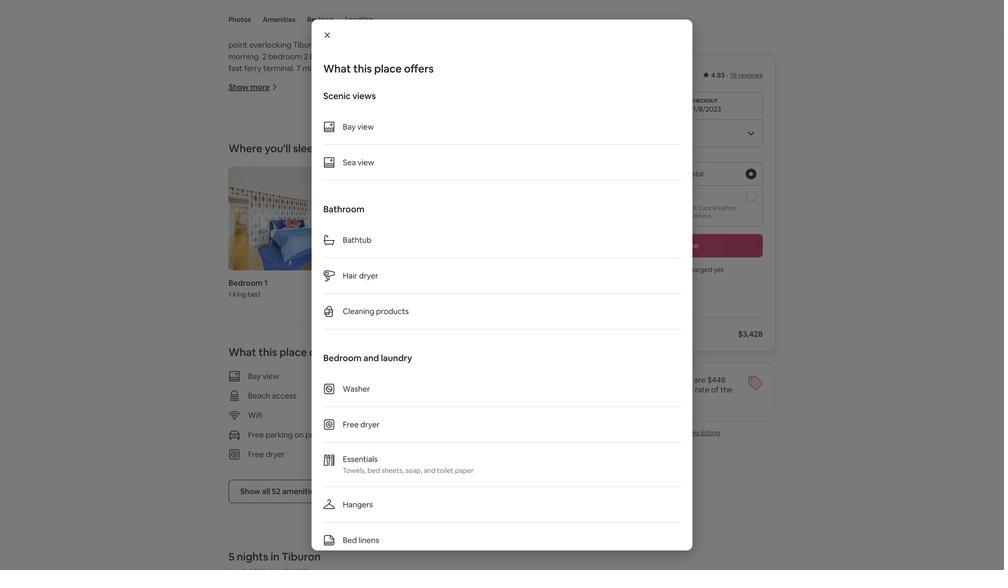 Task type: describe. For each thing, give the bounding box(es) containing it.
for left your
[[296, 485, 307, 495]]

king inside bedroom 1 1 king bed
[[233, 290, 246, 299]]

shower
[[322, 450, 349, 460]]

deck. inside ranch style one story home divided into a main 2 bedroom 2 bath house and a fully equipped mother-in-law suite with uninterrupted water views from almost every room and a long deck stretching across the entire property. the home offers direct water access via stairs from the deck. this is an older home (the bathrooms in particular are a bit out of date) but we love it because the home has great character and charm and stunning views. if you prefer very modern houses, this may not be for you. however, all furnishings, mattresses, appliances, etc are brand new and the home is immaculately cleaned. the waterfront is extremely peaceful and private. the staircase down to the water is long and would not be ideal for very small children or people with impaired mobility. however for everyone else, we highly recommend you grab some wine and head down there for sunset, or coffee for sunrise is even more stunning.
[[320, 169, 340, 179]]

by
[[374, 333, 383, 343]]

view inside the living and dining room greet you with wall-to-wall bay-view windows and access to the deck. the dining room is surrounded by a greenhouse/all glass windows so it is filled with natural night. sliding doors offer fresh air and direct deck access. the kitchen is fully equipped for cooking for 2, several couples or a big family.
[[436, 321, 453, 331]]

free cancellation before oct 29. cancel before check-in on nov 3 for a partial refund.
[[612, 204, 737, 220]]

of inside ranch style one story home divided into a main 2 bedroom 2 bath house and a fully equipped mother-in-law suite with uninterrupted water views from almost every room and a long deck stretching across the entire property. the home offers direct water access via stairs from the deck. this is an older home (the bathrooms in particular are a bit out of date) but we love it because the home has great character and charm and stunning views. if you prefer very modern houses, this may not be for you. however, all furnishings, mattresses, appliances, etc are brand new and the home is immaculately cleaned. the waterfront is extremely peaceful and private. the staircase down to the water is long and would not be ideal for very small children or people with impaired mobility. however for everyone else, we highly recommend you grab some wine and head down there for sunset, or coffee for sunrise is even more stunning.
[[254, 180, 262, 190]]

the up faces at the bottom of the page
[[257, 391, 269, 401]]

head
[[529, 239, 547, 249]]

with up the enjoy
[[412, 544, 428, 554]]

won't
[[657, 265, 675, 274]]

this left sliding
[[259, 346, 277, 359]]

house inside the second bedroom (the yellow room) has a queen bed, large closet, views of the wooded area to the side of the house and bay views down the coast. this room has a full bathroom with a standing shower just off the kitchen. the closet in this room includes supplies for families traveling with small children including a pack and play, thick changing pad, a high chair and a box of toys and books. you are welcome to use these in this room of wherever works for your family.
[[340, 438, 362, 448]]

who inside the mother-in-law suite is perfect for couples who want to travel together, but with privacy, older children or any groups that want shared and separate space. the suite is a large open room with a king bed, a bar height table with high chairs with backs for working or dining, a smaller table and two chairs to enjoy a coffee or wine and watch the view, and a fully equipped kitchen and bathroom with a combined bath and shower.
[[393, 520, 409, 530]]

enjoy
[[411, 556, 430, 566]]

house down incredible
[[487, 40, 509, 50]]

0 vertical spatial we
[[298, 180, 309, 190]]

club.
[[344, 40, 363, 50]]

has inside ranch style one story home divided into a main 2 bedroom 2 bath house and a fully equipped mother-in-law suite with uninterrupted water views from almost every room and a long deck stretching across the entire property. the home offers direct water access via stairs from the deck. this is an older home (the bathrooms in particular are a bit out of date) but we love it because the home has great character and charm and stunning views. if you prefer very modern houses, this may not be for you. however, all furnishings, mattresses, appliances, etc are brand new and the home is immaculately cleaned. the waterfront is extremely peaceful and private. the staircase down to the water is long and would not be ideal for very small children or people with impaired mobility. however for everyone else, we highly recommend you grab some wine and head down there for sunset, or coffee for sunrise is even more stunning.
[[402, 180, 414, 190]]

with up the expansive
[[251, 16, 267, 26]]

includes
[[504, 450, 533, 460]]

all inside ranch style one story home divided into a main 2 bedroom 2 bath house and a fully equipped mother-in-law suite with uninterrupted water views from almost every room and a long deck stretching across the entire property. the home offers direct water access via stairs from the deck. this is an older home (the bathrooms in particular are a bit out of date) but we love it because the home has great character and charm and stunning views. if you prefer very modern houses, this may not be for you. however, all furnishings, mattresses, appliances, etc are brand new and the home is immaculately cleaned. the waterfront is extremely peaceful and private. the staircase down to the water is long and would not be ideal for very small children or people with impaired mobility. however for everyone else, we highly recommend you grab some wine and head down there for sunset, or coffee for sunrise is even more stunning.
[[527, 192, 535, 202]]

the inside the living and dining room greet you with wall-to-wall bay-view windows and access to the deck. the dining room is surrounded by a greenhouse/all glass windows so it is filled with natural night. sliding doors offer fresh air and direct deck access. the kitchen is fully equipped for cooking for 2, several couples or a big family.
[[229, 333, 241, 343]]

yet
[[714, 265, 724, 274]]

has inside the main bedroom features a king bed, access to the deck, closet, and bathroom directly outside the room. it has a large desk for those who must work while in tiburon, but the desk faces the stunning bay view which should make work less painful!
[[301, 391, 313, 401]]

avg.
[[652, 385, 667, 395]]

1 vertical spatial dining
[[279, 333, 301, 343]]

should
[[371, 403, 395, 413]]

hillside
[[502, 5, 526, 15]]

wall
[[405, 321, 419, 331]]

view up beach access
[[263, 371, 279, 381]]

and inside the main bedroom features a king bed, access to the deck, closet, and bathroom directly outside the room. it has a large desk for those who must work while in tiburon, but the desk faces the stunning bay view which should make work less painful!
[[467, 380, 480, 390]]

traveling
[[301, 462, 332, 472]]

entire inside ranch style one story home divided into a main 2 bedroom 2 bath house and a fully equipped mother-in-law suite with uninterrupted water views from almost every room and a long deck stretching across the entire property. the home offers direct water access via stairs from the deck. this is an older home (the bathrooms in particular are a bit out of date) but we love it because the home has great character and charm and stunning views. if you prefer very modern houses, this may not be for you. however, all furnishings, mattresses, appliances, etc are brand new and the home is immaculately cleaned. the waterfront is extremely peaceful and private. the staircase down to the water is long and would not be ideal for very small children or people with impaired mobility. however for everyone else, we highly recommend you grab some wine and head down there for sunset, or coffee for sunrise is even more stunning.
[[364, 157, 385, 167]]

you'll
[[265, 142, 291, 156]]

view up an
[[358, 158, 374, 168]]

uninterrupted
[[354, 145, 404, 155]]

with up toys
[[334, 462, 349, 472]]

for left you.
[[464, 192, 474, 202]]

room up sliding
[[303, 333, 322, 343]]

fast
[[229, 63, 242, 73]]

0 vertical spatial more
[[250, 82, 270, 92]]

2 up property.
[[398, 134, 403, 144]]

but inside the mother-in-law suite is perfect for couples who want to travel together, but with privacy, older children or any groups that want shared and separate space. the suite is a large open room with a king bed, a bar height table with high chairs with backs for working or dining, a smaller table and two chairs to enjoy a coffee or wine and watch the view, and a fully equipped kitchen and bathroom with a combined bath and shower.
[[497, 520, 509, 530]]

details
[[648, 291, 672, 301]]

0 vertical spatial dining
[[280, 321, 302, 331]]

in inside ranch style one story home divided into a main 2 bedroom 2 bath house and a fully equipped mother-in-law suite with uninterrupted water views from almost every room and a long deck stretching across the entire property. the home offers direct water access via stairs from the deck. this is an older home (the bathrooms in particular are a bit out of date) but we love it because the home has great character and charm and stunning views. if you prefer very modern houses, this may not be for you. however, all furnishings, mattresses, appliances, etc are brand new and the home is immaculately cleaned. the waterfront is extremely peaceful and private. the staircase down to the water is long and would not be ideal for very small children or people with impaired mobility. however for everyone else, we highly recommend you grab some wine and head down there for sunset, or coffee for sunrise is even more stunning.
[[476, 169, 482, 179]]

brand
[[384, 204, 405, 214]]

for inside the main bedroom features a king bed, access to the deck, closet, and bathroom directly outside the room. it has a large desk for those who must work while in tiburon, but the desk faces the stunning bay view which should make work less painful!
[[359, 391, 370, 401]]

stunning.
[[431, 251, 464, 261]]

1 vertical spatial private
[[290, 28, 315, 38]]

scenic views
[[323, 90, 376, 102]]

the left avg. in the bottom right of the page
[[639, 385, 651, 395]]

show for show price details
[[605, 291, 626, 301]]

player
[[292, 274, 315, 284]]

sunrise
[[358, 251, 383, 261]]

1 horizontal spatial want
[[410, 520, 428, 530]]

2 horizontal spatial private
[[475, 5, 500, 15]]

view inside the main bedroom features a king bed, access to the deck, closet, and bathroom directly outside the room. it has a large desk for those who must work while in tiburon, but the desk faces the stunning bay view which should make work less painful!
[[330, 403, 347, 413]]

bathroom
[[323, 204, 364, 215]]

2 up bathrooms
[[439, 134, 444, 144]]

view,
[[229, 567, 247, 570]]

are up "peaceful"
[[370, 204, 382, 214]]

wine inside the mother-in-law suite is perfect for couples who want to travel together, but with privacy, older children or any groups that want shared and separate space. the suite is a large open room with a king bed, a bar height table with high chairs with backs for working or dining, a smaller table and two chairs to enjoy a coffee or wine and watch the view, and a fully equipped kitchen and bathroom with a combined bath and shower.
[[472, 556, 489, 566]]

suite inside ranch style one story home divided into a main 2 bedroom 2 bath house and a fully equipped mother-in-law suite with uninterrupted water views from almost every room and a long deck stretching across the entire property. the home offers direct water access via stairs from the deck. this is an older home (the bathrooms in particular are a bit out of date) but we love it because the home has great character and charm and stunning views. if you prefer very modern houses, this may not be for you. however, all furnishings, mattresses, appliances, etc are brand new and the home is immaculately cleaned. the waterfront is extremely peaceful and private. the staircase down to the water is long and would not be ideal for very small children or people with impaired mobility. however for everyone else, we highly recommend you grab some wine and head down there for sunset, or coffee for sunrise is even more stunning.
[[317, 145, 335, 155]]

extremely
[[324, 216, 360, 226]]

has up includes at the right
[[512, 438, 524, 448]]

stunning inside ranch style one story home divided into a main 2 bedroom 2 bath house and a fully equipped mother-in-law suite with uninterrupted water views from almost every room and a long deck stretching across the entire property. the home offers direct water access via stairs from the deck. this is an older home (the bathrooms in particular are a bit out of date) but we love it because the home has great character and charm and stunning views. if you prefer very modern houses, this may not be for you. however, all furnishings, mattresses, appliances, etc are brand new and the home is immaculately cleaned. the waterfront is extremely peaceful and private. the staircase down to the water is long and would not be ideal for very small children or people with impaired mobility. however for everyone else, we highly recommend you grab some wine and head down there for sunset, or coffee for sunrise is even more stunning.
[[229, 192, 260, 202]]

1 horizontal spatial before
[[659, 204, 677, 212]]

1 horizontal spatial min
[[480, 52, 494, 62]]

suite up watch at bottom right
[[511, 532, 528, 542]]

for down would in the top left of the page
[[294, 239, 305, 249]]

0 horizontal spatial want
[[376, 532, 394, 542]]

2 horizontal spatial down
[[488, 216, 508, 226]]

you.
[[476, 192, 491, 202]]

to left the enjoy
[[401, 556, 409, 566]]

perfect
[[322, 520, 350, 530]]

and inside beautiful sweeping views of san francisco bay abound from this very private hillside home with direct water access. perfect for multiple couples, a family getaway or work travel. expansive private deck and furnished sunroom maximizing its incredible vantage point overlooking tiburon yacht club. stunning sunrises warm the entire house every morning. 2 bedroom 2 bath main house + private mil suite with bath. 7 min from larkspur fast ferry terminal. 7 min to downtown tiburon.
[[336, 28, 350, 38]]

place for scenic views
[[374, 62, 402, 76]]

several
[[328, 356, 353, 366]]

or left "people" on the top left of page
[[438, 227, 446, 237]]

bed, inside the main bedroom features a king bed, access to the deck, closet, and bathroom directly outside the room. it has a large desk for those who must work while in tiburon, but the desk faces the stunning bay view which should make work less painful!
[[353, 380, 369, 390]]

1 vertical spatial down
[[229, 251, 249, 261]]

the up wooded
[[229, 427, 242, 437]]

home up bathrooms
[[437, 157, 458, 167]]

views down queen
[[394, 438, 414, 448]]

on inside free cancellation before oct 29. cancel before check-in on nov 3 for a partial refund.
[[636, 212, 643, 220]]

the up includes at the right
[[510, 427, 522, 437]]

nov
[[644, 212, 655, 220]]

second
[[244, 427, 270, 437]]

1 vertical spatial work
[[430, 391, 448, 401]]

ideal
[[339, 227, 356, 237]]

with down "warm"
[[437, 52, 453, 62]]

water down cleaned.
[[229, 227, 249, 237]]

water up property.
[[405, 145, 426, 155]]

from up couples,
[[424, 5, 441, 15]]

the down directly
[[523, 391, 536, 401]]

in down thick
[[501, 473, 507, 484]]

large inside the main bedroom features a king bed, access to the deck, closet, and bathroom directly outside the room. it has a large desk for those who must work while in tiburon, but the desk faces the stunning bay view which should make work less painful!
[[321, 391, 339, 401]]

people
[[447, 227, 472, 237]]

this left listing
[[688, 429, 699, 437]]

(the inside the second bedroom (the yellow room) has a queen bed, large closet, views of the wooded area to the side of the house and bay views down the coast. this room has a full bathroom with a standing shower just off the kitchen. the closet in this room includes supplies for families traveling with small children including a pack and play, thick changing pad, a high chair and a box of toys and books. you are welcome to use these in this room of wherever works for your family.
[[307, 427, 322, 437]]

and inside we have a record player in the living room and a bunch of older records for guests to enjoy.
[[379, 274, 393, 284]]

one
[[271, 134, 285, 144]]

area
[[260, 438, 276, 448]]

1 vertical spatial tiburon
[[282, 550, 321, 564]]

off
[[365, 450, 375, 460]]

home up houses, on the top left of the page
[[380, 180, 400, 190]]

room up play,
[[483, 450, 502, 460]]

1 vertical spatial you
[[441, 239, 454, 249]]

any
[[318, 532, 330, 542]]

with down divided
[[336, 145, 352, 155]]

the down beach access
[[268, 403, 281, 413]]

this up play,
[[468, 450, 481, 460]]

if
[[285, 192, 290, 202]]

the up must
[[406, 380, 418, 390]]

records
[[454, 274, 482, 284]]

of right box
[[325, 473, 332, 484]]

from left 'almost'
[[450, 145, 467, 155]]

room down changing at the bottom of page
[[523, 473, 542, 484]]

there
[[250, 251, 270, 261]]

sheets,
[[382, 466, 404, 475]]

show price details button
[[601, 286, 689, 305]]

family. inside the second bedroom (the yellow room) has a queen bed, large closet, views of the wooded area to the side of the house and bay views down the coast. this room has a full bathroom with a standing shower just off the kitchen. the closet in this room includes supplies for families traveling with small children including a pack and play, thick changing pad, a high chair and a box of toys and books. you are welcome to use these in this room of wherever works for your family.
[[326, 485, 349, 495]]

coffee inside ranch style one story home divided into a main 2 bedroom 2 bath house and a fully equipped mother-in-law suite with uninterrupted water views from almost every room and a long deck stretching across the entire property. the home offers direct water access via stairs from the deck. this is an older home (the bathrooms in particular are a bit out of date) but we love it because the home has great character and charm and stunning views. if you prefer very modern houses, this may not be for you. however, all furnishings, mattresses, appliances, etc are brand new and the home is immaculately cleaned. the waterfront is extremely peaceful and private. the staircase down to the water is long and would not be ideal for very small children or people with impaired mobility. however for everyone else, we highly recommend you grab some wine and head down there for sunset, or coffee for sunrise is even more stunning.
[[320, 251, 344, 261]]

1 horizontal spatial private
[[377, 52, 402, 62]]

to inside ranch style one story home divided into a main 2 bedroom 2 bath house and a fully equipped mother-in-law suite with uninterrupted water views from almost every room and a long deck stretching across the entire property. the home offers direct water access via stairs from the deck. this is an older home (the bathrooms in particular are a bit out of date) but we love it because the home has great character and charm and stunning views. if you prefer very modern houses, this may not be for you. however, all furnishings, mattresses, appliances, etc are brand new and the home is immaculately cleaned. the waterfront is extremely peaceful and private. the staircase down to the water is long and would not be ideal for very small children or people with impaired mobility. however for everyone else, we highly recommend you grab some wine and head down there for sunset, or coffee for sunrise is even more stunning.
[[510, 216, 518, 226]]

has right the room)
[[372, 427, 384, 437]]

bed inside bedroom 1 1 king bed
[[248, 290, 260, 299]]

families
[[272, 462, 299, 472]]

of inside we have a record player in the living room and a bunch of older records for guests to enjoy.
[[425, 274, 432, 284]]

room inside ranch style one story home divided into a main 2 bedroom 2 bath house and a fully equipped mother-in-law suite with uninterrupted water views from almost every room and a long deck stretching across the entire property. the home offers direct water access via stairs from the deck. this is an older home (the bathrooms in particular are a bit out of date) but we love it because the home has great character and charm and stunning views. if you prefer very modern houses, this may not be for you. however, all furnishings, mattresses, appliances, etc are brand new and the home is immaculately cleaned. the waterfront is extremely peaceful and private. the staircase down to the water is long and would not be ideal for very small children or people with impaired mobility. however for everyone else, we highly recommend you grab some wine and head down there for sunset, or coffee for sunrise is even more stunning.
[[517, 145, 536, 155]]

main inside ranch style one story home divided into a main 2 bedroom 2 bath house and a fully equipped mother-in-law suite with uninterrupted water views from almost every room and a long deck stretching across the entire property. the home offers direct water access via stairs from the deck. this is an older home (the bathrooms in particular are a bit out of date) but we love it because the home has great character and charm and stunning views. if you prefer very modern houses, this may not be for you. however, all furnishings, mattresses, appliances, etc are brand new and the home is immaculately cleaned. the waterfront is extremely peaceful and private. the staircase down to the water is long and would not be ideal for very small children or people with impaired mobility. however for everyone else, we highly recommend you grab some wine and head down there for sunset, or coffee for sunrise is even more stunning.
[[379, 134, 396, 144]]

free down "wifi"
[[248, 430, 264, 440]]

11/8/2023
[[690, 105, 721, 114]]

the left "side"
[[287, 438, 299, 448]]

0 vertical spatial long
[[250, 157, 265, 167]]

the up great
[[422, 157, 436, 167]]

works
[[273, 485, 295, 495]]

room up includes at the right
[[491, 438, 510, 448]]

are right particular on the top
[[520, 169, 531, 179]]

the inside the mother-in-law suite is perfect for couples who want to travel together, but with privacy, older children or any groups that want shared and separate space. the suite is a large open room with a king bed, a bar height table with high chairs with backs for working or dining, a smaller table and two chairs to enjoy a coffee or wine and watch the view, and a fully equipped kitchen and bathroom with a combined bath and shower.
[[530, 556, 542, 566]]

1 / 2
[[490, 143, 503, 152]]

0 horizontal spatial chairs
[[379, 556, 400, 566]]

to inside the main bedroom features a king bed, access to the deck, closet, and bathroom directly outside the room. it has a large desk for those who must work while in tiburon, but the desk faces the stunning bay view which should make work less painful!
[[397, 380, 405, 390]]

report this listing button
[[648, 429, 720, 437]]

in down coast. in the bottom of the page
[[460, 450, 466, 460]]

that
[[359, 532, 374, 542]]

views down tiburon,
[[479, 427, 499, 437]]

bay inside what this place offers dialog
[[343, 122, 356, 132]]

1 vertical spatial on
[[294, 430, 304, 440]]

family. inside the living and dining room greet you with wall-to-wall bay-view windows and access to the deck. the dining room is surrounded by a greenhouse/all glass windows so it is filled with natural night. sliding doors offer fresh air and direct deck access. the kitchen is fully equipped for cooking for 2, several couples or a big family.
[[413, 356, 436, 366]]

box
[[310, 473, 323, 484]]

the right off
[[377, 450, 389, 460]]

shared
[[395, 532, 420, 542]]

0 vertical spatial not
[[439, 192, 451, 202]]

total
[[605, 329, 624, 339]]

0 vertical spatial you
[[292, 192, 305, 202]]

the up impaired
[[519, 216, 531, 226]]

0 vertical spatial be
[[453, 192, 462, 202]]

love
[[311, 180, 325, 190]]

photos
[[229, 15, 251, 24]]

0 vertical spatial desk
[[340, 391, 357, 401]]

groups
[[332, 532, 357, 542]]

suite inside beautiful sweeping views of san francisco bay abound from this very private hillside home with direct water access. perfect for multiple couples, a family getaway or work travel. expansive private deck and furnished sunroom maximizing its incredible vantage point overlooking tiburon yacht club. stunning sunrises warm the entire house every morning. 2 bedroom 2 bath main house + private mil suite with bath. 7 min from larkspur fast ferry terminal. 7 min to downtown tiburon.
[[418, 52, 435, 62]]

1 vertical spatial very
[[331, 192, 346, 202]]

room left greet
[[303, 321, 323, 331]]

for inside beautiful sweeping views of san francisco bay abound from this very private hillside home with direct water access. perfect for multiple couples, a family getaway or work travel. expansive private deck and furnished sunroom maximizing its incredible vantage point overlooking tiburon yacht club. stunning sunrises warm the entire house every morning. 2 bedroom 2 bath main house + private mil suite with bath. 7 min from larkspur fast ferry terminal. 7 min to downtown tiburon.
[[370, 16, 381, 26]]

the up 'including'
[[421, 450, 435, 460]]

views.
[[261, 192, 283, 202]]

1 king bed
[[392, 290, 424, 299]]

0 horizontal spatial desk
[[229, 403, 246, 413]]

for inside free cancellation before oct 29. cancel before check-in on nov 3 for a partial refund.
[[661, 212, 668, 220]]

dining,
[[269, 556, 292, 566]]

0 vertical spatial chairs
[[446, 544, 468, 554]]

1 left /
[[490, 143, 493, 152]]

closet, for while
[[441, 380, 465, 390]]

1 vertical spatial 7
[[296, 63, 301, 73]]

bay-
[[421, 321, 436, 331]]

direct for ranch style one story home divided into a main 2 bedroom 2 bath house and a fully equipped mother-in-law suite with uninterrupted water views from almost every room and a long deck stretching across the entire property. the home offers direct water access via stairs from the deck. this is an older home (the bathrooms in particular are a bit out of date) but we love it because the home has great character and charm and stunning views. if you prefer very modern houses, this may not be for you. however, all furnishings, mattresses, appliances, etc are brand new and the home is immaculately cleaned. the waterfront is extremely peaceful and private. the staircase down to the water is long and would not be ideal for very small children or people with impaired mobility. however for everyone else, we highly recommend you grab some wine and head down there for sunset, or coffee for sunrise is even more stunning.
[[482, 157, 504, 167]]

the up love
[[307, 169, 319, 179]]

sleep
[[293, 142, 320, 156]]

to right area
[[277, 438, 285, 448]]

bit
[[229, 180, 238, 190]]

bedroom for bedroom and laundry
[[323, 353, 362, 364]]

sweeping
[[262, 5, 297, 15]]

from left larkspur
[[495, 52, 513, 62]]

amenities button
[[263, 0, 295, 39]]

access right the "beach"
[[272, 391, 296, 401]]

0 horizontal spatial before
[[625, 329, 650, 339]]

show more
[[229, 82, 270, 92]]

bay inside beautiful sweeping views of san francisco bay abound from this very private hillside home with direct water access. perfect for multiple couples, a family getaway or work travel. expansive private deck and furnished sunroom maximizing its incredible vantage point overlooking tiburon yacht club. stunning sunrises warm the entire house every morning. 2 bedroom 2 bath main house + private mil suite with bath. 7 min from larkspur fast ferry terminal. 7 min to downtown tiburon.
[[380, 5, 393, 15]]

with up smaller
[[289, 544, 305, 554]]

yacht
[[322, 40, 343, 50]]

new
[[407, 204, 422, 214]]

bedroom and laundry
[[323, 353, 412, 364]]

beach access
[[248, 391, 296, 401]]

this inside ranch style one story home divided into a main 2 bedroom 2 bath house and a fully equipped mother-in-law suite with uninterrupted water views from almost every room and a long deck stretching across the entire property. the home offers direct water access via stairs from the deck. this is an older home (the bathrooms in particular are a bit out of date) but we love it because the home has great character and charm and stunning views. if you prefer very modern houses, this may not be for you. however, all furnishings, mattresses, appliances, etc are brand new and the home is immaculately cleaned. the waterfront is extremely peaceful and private. the staircase down to the water is long and would not be ideal for very small children or people with impaired mobility. however for everyone else, we highly recommend you grab some wine and head down there for sunset, or coffee for sunrise is even more stunning.
[[407, 192, 420, 202]]

in- inside ranch style one story home divided into a main 2 bedroom 2 bath house and a fully equipped mother-in-law suite with uninterrupted water views from almost every room and a long deck stretching across the entire property. the home offers direct water access via stairs from the deck. this is an older home (the bathrooms in particular are a bit out of date) but we love it because the home has great character and charm and stunning views. if you prefer very modern houses, this may not be for you. however, all furnishings, mattresses, appliances, etc are brand new and the home is immaculately cleaned. the waterfront is extremely peaceful and private. the staircase down to the water is long and would not be ideal for very small children or people with impaired mobility. however for everyone else, we highly recommend you grab some wine and head down there for sunset, or coffee for sunrise is even more stunning.
[[294, 145, 303, 155]]

for down the 'else,'
[[345, 251, 356, 261]]

or down open in the left bottom of the page
[[259, 556, 267, 566]]

a inside free cancellation before oct 29. cancel before check-in on nov 3 for a partial refund.
[[670, 212, 673, 220]]

essentials
[[343, 454, 378, 464]]

1 vertical spatial be
[[328, 227, 338, 237]]

beautiful sweeping views of san francisco bay abound from this very private hillside home with direct water access. perfect for multiple couples, a family getaway or work travel. expansive private deck and furnished sunroom maximizing its incredible vantage point overlooking tiburon yacht club. stunning sunrises warm the entire house every morning. 2 bedroom 2 bath main house + private mil suite with bath. 7 min from larkspur fast ferry terminal. 7 min to downtown tiburon.
[[229, 5, 547, 73]]

the up privacy,
[[229, 520, 242, 530]]

what this place offers for scenic views
[[323, 62, 434, 76]]

the right across
[[350, 157, 362, 167]]

kitchen inside the living and dining room greet you with wall-to-wall bay-view windows and access to the deck. the dining room is surrounded by a greenhouse/all glass windows so it is filled with natural night. sliding doors offer fresh air and direct deck access. the kitchen is fully equipped for cooking for 2, several couples or a big family.
[[493, 345, 520, 355]]

offers inside ranch style one story home divided into a main 2 bedroom 2 bath house and a fully equipped mother-in-law suite with uninterrupted water views from almost every room and a long deck stretching across the entire property. the home offers direct water access via stairs from the deck. this is an older home (the bathrooms in particular are a bit out of date) but we love it because the home has great character and charm and stunning views. if you prefer very modern houses, this may not be for you. however, all furnishings, mattresses, appliances, etc are brand new and the home is immaculately cleaned. the waterfront is extremely peaceful and private. the staircase down to the water is long and would not be ideal for very small children or people with impaired mobility. however for everyone else, we highly recommend you grab some wine and head down there for sunset, or coffee for sunrise is even more stunning.
[[460, 157, 481, 167]]

or down everyone
[[311, 251, 319, 261]]

with up by
[[361, 321, 376, 331]]

bathtub
[[343, 235, 372, 245]]

the down furnishings, on the top of the page
[[261, 216, 274, 226]]

towels,
[[343, 466, 366, 475]]

work inside beautiful sweeping views of san francisco bay abound from this very private hillside home with direct water access. perfect for multiple couples, a family getaway or work travel. expansive private deck and furnished sunroom maximizing its incredible vantage point overlooking tiburon yacht club. stunning sunrises warm the entire house every morning. 2 bedroom 2 bath main house + private mil suite with bath. 7 min from larkspur fast ferry terminal. 7 min to downtown tiburon.
[[516, 16, 534, 26]]

free inside what this place offers dialog
[[343, 420, 359, 430]]

home down property.
[[396, 169, 417, 179]]

travel.
[[229, 28, 251, 38]]

show all 52 amenities
[[240, 487, 318, 497]]

room inside the mother-in-law suite is perfect for couples who want to travel together, but with privacy, older children or any groups that want shared and separate space. the suite is a large open room with a king bed, a bar height table with high chairs with backs for working or dining, a smaller table and two chairs to enjoy a coffee or wine and watch the view, and a fully equipped kitchen and bathroom with a combined bath and shower.
[[269, 544, 288, 554]]

directly
[[520, 380, 547, 390]]

law inside ranch style one story home divided into a main 2 bedroom 2 bath house and a fully equipped mother-in-law suite with uninterrupted water views from almost every room and a long deck stretching across the entire property. the home offers direct water access via stairs from the deck. this is an older home (the bathrooms in particular are a bit out of date) but we love it because the home has great character and charm and stunning views. if you prefer very modern houses, this may not be for you. however, all furnishings, mattresses, appliances, etc are brand new and the home is immaculately cleaned. the waterfront is extremely peaceful and private. the staircase down to the water is long and would not be ideal for very small children or people with impaired mobility. however for everyone else, we highly recommend you grab some wine and head down there for sunset, or coffee for sunrise is even more stunning.
[[303, 145, 315, 155]]

1 vertical spatial long
[[258, 227, 274, 237]]

photos button
[[229, 0, 251, 39]]

to left "use"
[[455, 473, 463, 484]]

hair dryer
[[343, 271, 378, 281]]

of down pad,
[[229, 485, 236, 495]]

0 vertical spatial you
[[644, 265, 656, 274]]

with down the enjoy
[[404, 567, 419, 570]]

immaculately
[[482, 204, 530, 214]]

(the inside ranch style one story home divided into a main 2 bedroom 2 bath house and a fully equipped mother-in-law suite with uninterrupted water views from almost every room and a long deck stretching across the entire property. the home offers direct water access via stairs from the deck. this is an older home (the bathrooms in particular are a bit out of date) but we love it because the home has great character and charm and stunning views. if you prefer very modern houses, this may not be for you. however, all furnishings, mattresses, appliances, etc are brand new and the home is immaculately cleaned. the waterfront is extremely peaceful and private. the staircase down to the water is long and would not be ideal for very small children or people with impaired mobility. however for everyone else, we highly recommend you grab some wine and head down there for sunset, or coffee for sunrise is even more stunning.
[[418, 169, 433, 179]]

beautiful
[[229, 5, 260, 15]]

in inside we have a record player in the living room and a bunch of older records for guests to enjoy.
[[316, 274, 322, 284]]

0 horizontal spatial free dryer
[[248, 450, 285, 460]]

the down yellow at bottom left
[[326, 438, 339, 448]]

with up watch at bottom right
[[511, 520, 526, 530]]

with down area
[[266, 450, 282, 460]]

1 vertical spatial windows
[[465, 333, 497, 343]]

for up that
[[351, 520, 362, 530]]

room.
[[271, 391, 292, 401]]

refund.
[[693, 212, 712, 220]]

direct inside beautiful sweeping views of san francisco bay abound from this very private hillside home with direct water access. perfect for multiple couples, a family getaway or work travel. expansive private deck and furnished sunroom maximizing its incredible vantage point overlooking tiburon yacht club. stunning sunrises warm the entire house every morning. 2 bedroom 2 bath main house + private mil suite with bath. 7 min from larkspur fast ferry terminal. 7 min to downtown tiburon.
[[268, 16, 290, 26]]

every inside beautiful sweeping views of san francisco bay abound from this very private hillside home with direct water access. perfect for multiple couples, a family getaway or work travel. expansive private deck and furnished sunroom maximizing its incredible vantage point overlooking tiburon yacht club. stunning sunrises warm the entire house every morning. 2 bedroom 2 bath main house + private mil suite with bath. 7 min from larkspur fast ferry terminal. 7 min to downtown tiburon.
[[510, 40, 530, 50]]

main inside beautiful sweeping views of san francisco bay abound from this very private hillside home with direct water access. perfect for multiple couples, a family getaway or work travel. expansive private deck and furnished sunroom maximizing its incredible vantage point overlooking tiburon yacht club. stunning sunrises warm the entire house every morning. 2 bedroom 2 bath main house + private mil suite with bath. 7 min from larkspur fast ferry terminal. 7 min to downtown tiburon.
[[328, 52, 346, 62]]

view up into on the left of page
[[357, 122, 374, 132]]

for up watch at bottom right
[[509, 544, 520, 554]]

place for bay view
[[279, 346, 307, 359]]

access inside the main bedroom features a king bed, access to the deck, closet, and bathroom directly outside the room. it has a large desk for those who must work while in tiburon, but the desk faces the stunning bay view which should make work less painful!
[[371, 380, 395, 390]]

what for scenic
[[323, 62, 351, 76]]

of inside "your dates are $448 less than the avg. nightly rate of the last 60 days."
[[711, 385, 719, 395]]

hair
[[343, 271, 357, 281]]

large inside the mother-in-law suite is perfect for couples who want to travel together, but with privacy, older children or any groups that want shared and separate space. the suite is a large open room with a king bed, a bar height table with high chairs with backs for working or dining, a smaller table and two chairs to enjoy a coffee or wine and watch the view, and a fully equipped kitchen and bathroom with a combined bath and shower.
[[229, 544, 247, 554]]

would
[[291, 227, 313, 237]]

are inside the second bedroom (the yellow room) has a queen bed, large closet, views of the wooded area to the side of the house and bay views down the coast. this room has a full bathroom with a standing shower just off the kitchen. the closet in this room includes supplies for families traveling with small children including a pack and play, thick changing pad, a high chair and a box of toys and books. you are welcome to use these in this room of wherever works for your family.
[[407, 473, 419, 484]]

2 down overlooking
[[262, 52, 267, 62]]

down inside the second bedroom (the yellow room) has a queen bed, large closet, views of the wooded area to the side of the house and bay views down the coast. this room has a full bathroom with a standing shower just off the kitchen. the closet in this room includes supplies for families traveling with small children including a pack and play, thick changing pad, a high chair and a box of toys and books. you are welcome to use these in this room of wherever works for your family.
[[416, 438, 436, 448]]

to inside we have a record player in the living room and a bunch of older records for guests to enjoy.
[[521, 274, 529, 284]]

1 vertical spatial bay view
[[248, 371, 279, 381]]

use
[[464, 473, 477, 484]]

1 horizontal spatial table
[[392, 544, 410, 554]]

older inside the mother-in-law suite is perfect for couples who want to travel together, but with privacy, older children or any groups that want shared and separate space. the suite is a large open room with a king bed, a bar height table with high chairs with backs for working or dining, a smaller table and two chairs to enjoy a coffee or wine and watch the view, and a fully equipped kitchen and bathroom with a combined bath and shower.
[[258, 532, 276, 542]]

kitchen.
[[391, 450, 419, 460]]

2 vertical spatial dryer
[[266, 450, 285, 460]]

children inside the second bedroom (the yellow room) has a queen bed, large closet, views of the wooded area to the side of the house and bay views down the coast. this room has a full bathroom with a standing shower just off the kitchen. the closet in this room includes supplies for families traveling with small children including a pack and play, thick changing pad, a high chair and a box of toys and books. you are welcome to use these in this room of wherever works for your family.
[[371, 462, 400, 472]]

water up particular on the top
[[505, 157, 526, 167]]

the down enjoy.
[[229, 321, 242, 331]]

1 vertical spatial we
[[360, 239, 370, 249]]

house down club.
[[347, 52, 369, 62]]

stretching
[[287, 157, 324, 167]]

for inside we have a record player in the living room and a bunch of older records for guests to enjoy.
[[483, 274, 494, 284]]

older inside ranch style one story home divided into a main 2 bedroom 2 bath house and a fully equipped mother-in-law suite with uninterrupted water views from almost every room and a long deck stretching across the entire property. the home offers direct water access via stairs from the deck. this is an older home (the bathrooms in particular are a bit out of date) but we love it because the home has great character and charm and stunning views. if you prefer very modern houses, this may not be for you. however, all furnishings, mattresses, appliances, etc are brand new and the home is immaculately cleaned. the waterfront is extremely peaceful and private. the staircase down to the water is long and would not be ideal for very small children or people with impaired mobility. however for everyone else, we highly recommend you grab some wine and head down there for sunset, or coffee for sunrise is even more stunning.
[[375, 169, 394, 179]]

to left travel
[[430, 520, 438, 530]]

the down an
[[366, 180, 378, 190]]

1 vertical spatial not
[[314, 227, 327, 237]]

impaired
[[491, 227, 523, 237]]

bay view inside what this place offers dialog
[[343, 122, 374, 132]]

divided
[[329, 134, 356, 144]]

mil
[[404, 52, 416, 62]]

the up backs
[[495, 532, 509, 542]]

law inside the mother-in-law suite is perfect for couples who want to travel together, but with privacy, older children or any groups that want shared and separate space. the suite is a large open room with a king bed, a bar height table with high chairs with backs for working or dining, a smaller table and two chairs to enjoy a coffee or wine and watch the view, and a fully equipped kitchen and bathroom with a combined bath and shower.
[[283, 520, 295, 530]]

of up includes at the right
[[501, 427, 509, 437]]

2 horizontal spatial before
[[719, 204, 737, 212]]

for right ideal
[[358, 227, 368, 237]]

to inside beautiful sweeping views of san francisco bay abound from this very private hillside home with direct water access. perfect for multiple couples, a family getaway or work travel. expansive private deck and furnished sunroom maximizing its incredible vantage point overlooking tiburon yacht club. stunning sunrises warm the entire house every morning. 2 bedroom 2 bath main house + private mil suite with bath. 7 min from larkspur fast ferry terminal. 7 min to downtown tiburon.
[[317, 63, 325, 73]]

ranch style one story home divided into a main 2 bedroom 2 bath house and a fully equipped mother-in-law suite with uninterrupted water views from almost every room and a long deck stretching across the entire property. the home offers direct water access via stairs from the deck. this is an older home (the bathrooms in particular are a bit out of date) but we love it because the home has great character and charm and stunning views. if you prefer very modern houses, this may not be for you. however, all furnishings, mattresses, appliances, etc are brand new and the home is immaculately cleaned. the waterfront is extremely peaceful and private. the staircase down to the water is long and would not be ideal for very small children or people with impaired mobility. however for everyone else, we highly recommend you grab some wine and head down there for sunset, or coffee for sunrise is even more stunning.
[[229, 134, 549, 261]]

home right the story
[[307, 134, 327, 144]]

fully inside ranch style one story home divided into a main 2 bedroom 2 bath house and a fully equipped mother-in-law suite with uninterrupted water views from almost every room and a long deck stretching across the entire property. the home offers direct water access via stairs from the deck. this is an older home (the bathrooms in particular are a bit out of date) but we love it because the home has great character and charm and stunning views. if you prefer very modern houses, this may not be for you. however, all furnishings, mattresses, appliances, etc are brand new and the home is immaculately cleaned. the waterfront is extremely peaceful and private. the staircase down to the water is long and would not be ideal for very small children or people with impaired mobility. however for everyone else, we highly recommend you grab some wine and head down there for sunset, or coffee for sunrise is even more stunning.
[[509, 134, 523, 144]]

however,
[[492, 192, 526, 202]]



Task type: vqa. For each thing, say whether or not it's contained in the screenshot.
-
no



Task type: locate. For each thing, give the bounding box(es) containing it.
bay inside the second bedroom (the yellow room) has a queen bed, large closet, views of the wooded area to the side of the house and bay views down the coast. this room has a full bathroom with a standing shower just off the kitchen. the closet in this room includes supplies for families traveling with small children including a pack and play, thick changing pad, a high chair and a box of toys and books. you are welcome to use these in this room of wherever works for your family.
[[379, 438, 392, 448]]

deck. inside the living and dining room greet you with wall-to-wall bay-view windows and access to the deck. the dining room is surrounded by a greenhouse/all glass windows so it is filled with natural night. sliding doors offer fresh air and direct deck access. the kitchen is fully equipped for cooking for 2, several couples or a big family.
[[242, 333, 262, 343]]

1 horizontal spatial deck.
[[320, 169, 340, 179]]

recommend
[[395, 239, 439, 249]]

the right watch at bottom right
[[530, 556, 542, 566]]

bed for essentials
[[368, 466, 380, 475]]

bath inside ranch style one story home divided into a main 2 bedroom 2 bath house and a fully equipped mother-in-law suite with uninterrupted water views from almost every room and a long deck stretching across the entire property. the home offers direct water access via stairs from the deck. this is an older home (the bathrooms in particular are a bit out of date) but we love it because the home has great character and charm and stunning views. if you prefer very modern houses, this may not be for you. however, all furnishings, mattresses, appliances, etc are brand new and the home is immaculately cleaned. the waterfront is extremely peaceful and private. the staircase down to the water is long and would not be ideal for very small children or people with impaired mobility. however for everyone else, we highly recommend you grab some wine and head down there for sunset, or coffee for sunrise is even more stunning.
[[446, 134, 462, 144]]

bedroom inside ranch style one story home divided into a main 2 bedroom 2 bath house and a fully equipped mother-in-law suite with uninterrupted water views from almost every room and a long deck stretching across the entire property. the home offers direct water access via stairs from the deck. this is an older home (the bathrooms in particular are a bit out of date) but we love it because the home has great character and charm and stunning views. if you prefer very modern houses, this may not be for you. however, all furnishings, mattresses, appliances, etc are brand new and the home is immaculately cleaned. the waterfront is extremely peaceful and private. the staircase down to the water is long and would not be ideal for very small children or people with impaired mobility. however for everyone else, we highly recommend you grab some wine and head down there for sunset, or coffee for sunrise is even more stunning.
[[404, 134, 438, 144]]

1 vertical spatial small
[[351, 462, 369, 472]]

stunning
[[229, 192, 260, 202], [282, 403, 313, 413]]

views inside what this place offers dialog
[[352, 90, 376, 102]]

2 horizontal spatial large
[[434, 427, 452, 437]]

privacy,
[[229, 532, 256, 542]]

the up bath.
[[451, 40, 463, 50]]

2 horizontal spatial direct
[[482, 157, 504, 167]]

0 horizontal spatial large
[[229, 544, 247, 554]]

2 vertical spatial very
[[370, 227, 386, 237]]

1 horizontal spatial bay
[[343, 122, 356, 132]]

older up open in the left bottom of the page
[[258, 532, 276, 542]]

bedroom inside bedroom 1 1 king bed
[[229, 278, 263, 288]]

2 who from the top
[[393, 520, 409, 530]]

grab
[[456, 239, 472, 249]]

1 horizontal spatial bay
[[379, 438, 392, 448]]

$3,428 for $3,428
[[738, 329, 763, 339]]

1 vertical spatial in-
[[273, 520, 283, 530]]

0 horizontal spatial bed,
[[330, 544, 346, 554]]

bedroom inside the main bedroom features a king bed, access to the deck, closet, and bathroom directly outside the room. it has a large desk for those who must work while in tiburon, but the desk faces the stunning bay view which should make work less painful!
[[263, 380, 297, 390]]

0 horizontal spatial high
[[252, 473, 267, 484]]

the up night.
[[264, 333, 277, 343]]

listing
[[701, 429, 720, 437]]

fully down filled
[[529, 345, 544, 355]]

0 horizontal spatial down
[[229, 251, 249, 261]]

the up closet
[[437, 438, 450, 448]]

bath inside the mother-in-law suite is perfect for couples who want to travel together, but with privacy, older children or any groups that want shared and separate space. the suite is a large open room with a king bed, a bar height table with high chairs with backs for working or dining, a smaller table and two chairs to enjoy a coffee or wine and watch the view, and a fully equipped kitchen and bathroom with a combined bath and shower.
[[465, 567, 482, 570]]

0 vertical spatial private
[[475, 5, 500, 15]]

2 vertical spatial deck
[[431, 345, 448, 355]]

2 down reviews
[[304, 52, 308, 62]]

but inside the main bedroom features a king bed, access to the deck, closet, and bathroom directly outside the room. it has a large desk for those who must work while in tiburon, but the desk faces the stunning bay view which should make work less painful!
[[509, 391, 522, 401]]

wall-
[[378, 321, 395, 331]]

show for show all 52 amenities
[[240, 487, 260, 497]]

2 horizontal spatial bed,
[[416, 427, 432, 437]]

direct inside ranch style one story home divided into a main 2 bedroom 2 bath house and a fully equipped mother-in-law suite with uninterrupted water views from almost every room and a long deck stretching across the entire property. the home offers direct water access via stairs from the deck. this is an older home (the bathrooms in particular are a bit out of date) but we love it because the home has great character and charm and stunning views. if you prefer very modern houses, this may not be for you. however, all furnishings, mattresses, appliances, etc are brand new and the home is immaculately cleaned. the waterfront is extremely peaceful and private. the staircase down to the water is long and would not be ideal for very small children or people with impaired mobility. however for everyone else, we highly recommend you grab some wine and head down there for sunset, or coffee for sunrise is even more stunning.
[[482, 157, 504, 167]]

mother-
[[265, 145, 294, 155], [244, 520, 273, 530]]

nightly
[[669, 385, 693, 395]]

it inside the living and dining room greet you with wall-to-wall bay-view windows and access to the deck. the dining room is surrounded by a greenhouse/all glass windows so it is filled with natural night. sliding doors offer fresh air and direct deck access. the kitchen is fully equipped for cooking for 2, several couples or a big family.
[[509, 333, 514, 343]]

views up reviews
[[298, 5, 319, 15]]

for down however
[[272, 251, 282, 261]]

(the
[[418, 169, 433, 179], [307, 427, 322, 437]]

this inside the second bedroom (the yellow room) has a queen bed, large closet, views of the wooded area to the side of the house and bay views down the coast. this room has a full bathroom with a standing shower just off the kitchen. the closet in this room includes supplies for families traveling with small children including a pack and play, thick changing pad, a high chair and a box of toys and books. you are welcome to use these in this room of wherever works for your family.
[[475, 438, 489, 448]]

less inside "your dates are $448 less than the avg. nightly rate of the last 60 days."
[[605, 385, 619, 395]]

1 horizontal spatial chairs
[[446, 544, 468, 554]]

more down ferry
[[250, 82, 270, 92]]

in
[[476, 169, 482, 179], [630, 212, 635, 220], [316, 274, 322, 284], [470, 391, 477, 401], [460, 450, 466, 460], [501, 473, 507, 484], [271, 550, 279, 564]]

0 vertical spatial main
[[328, 52, 346, 62]]

to left downtown
[[317, 63, 325, 73]]

2 vertical spatial direct
[[408, 345, 429, 355]]

private.
[[410, 216, 437, 226]]

bed
[[248, 290, 260, 299], [411, 290, 424, 299], [368, 466, 380, 475]]

bedroom inside the second bedroom (the yellow room) has a queen bed, large closet, views of the wooded area to the side of the house and bay views down the coast. this room has a full bathroom with a standing shower just off the kitchen. the closet in this room includes supplies for families traveling with small children including a pack and play, thick changing pad, a high chair and a box of toys and books. you are welcome to use these in this room of wherever works for your family.
[[272, 427, 306, 437]]

1 vertical spatial but
[[509, 391, 522, 401]]

0 vertical spatial bay
[[380, 5, 393, 15]]

full
[[532, 438, 543, 448]]

reviews
[[738, 71, 763, 80]]

0 horizontal spatial small
[[351, 462, 369, 472]]

0 vertical spatial bay view
[[343, 122, 374, 132]]

free dryer down which
[[343, 420, 380, 430]]

equipped inside the mother-in-law suite is perfect for couples who want to travel together, but with privacy, older children or any groups that want shared and separate space. the suite is a large open room with a king bed, a bar height table with high chairs with backs for working or dining, a smaller table and two chairs to enjoy a coffee or wine and watch the view, and a fully equipped kitchen and bathroom with a combined bath and shower.
[[286, 567, 321, 570]]

home up staircase
[[453, 204, 473, 214]]

0 vertical spatial high
[[252, 473, 267, 484]]

·
[[726, 71, 728, 80]]

home inside beautiful sweeping views of san francisco bay abound from this very private hillside home with direct water access. perfect for multiple couples, a family getaway or work travel. expansive private deck and furnished sunroom maximizing its incredible vantage point overlooking tiburon yacht club. stunning sunrises warm the entire house every morning. 2 bedroom 2 bath main house + private mil suite with bath. 7 min from larkspur fast ferry terminal. 7 min to downtown tiburon.
[[229, 16, 249, 26]]

in up painful!
[[470, 391, 477, 401]]

0 horizontal spatial bay view
[[248, 371, 279, 381]]

bedroom inside beautiful sweeping views of san francisco bay abound from this very private hillside home with direct water access. perfect for multiple couples, a family getaway or work travel. expansive private deck and furnished sunroom maximizing its incredible vantage point overlooking tiburon yacht club. stunning sunrises warm the entire house every morning. 2 bedroom 2 bath main house + private mil suite with bath. 7 min from larkspur fast ferry terminal. 7 min to downtown tiburon.
[[268, 52, 302, 62]]

0 horizontal spatial coffee
[[320, 251, 344, 261]]

which
[[348, 403, 369, 413]]

for left 2,
[[308, 356, 318, 366]]

the second bedroom (the yellow room) has a queen bed, large closet, views of the wooded area to the side of the house and bay views down the coast. this room has a full bathroom with a standing shower just off the kitchen. the closet in this room includes supplies for families traveling with small children including a pack and play, thick changing pad, a high chair and a box of toys and books. you are welcome to use these in this room of wherever works for your family.
[[229, 427, 548, 495]]

large up coast. in the bottom of the page
[[434, 427, 452, 437]]

queen
[[392, 427, 414, 437]]

the down the character
[[439, 204, 451, 214]]

children up books.
[[371, 462, 400, 472]]

2 horizontal spatial children
[[407, 227, 436, 237]]

children inside the mother-in-law suite is perfect for couples who want to travel together, but with privacy, older children or any groups that want shared and separate space. the suite is a large open room with a king bed, a bar height table with high chairs with backs for working or dining, a smaller table and two chairs to enjoy a coffee or wine and watch the view, and a fully equipped kitchen and bathroom with a combined bath and shower.
[[278, 532, 307, 542]]

1 vertical spatial table
[[327, 556, 346, 566]]

1 down the we
[[229, 290, 231, 299]]

2 horizontal spatial be
[[676, 265, 685, 274]]

0 horizontal spatial min
[[302, 63, 316, 73]]

stunning down out
[[229, 192, 260, 202]]

0 vertical spatial very
[[458, 5, 473, 15]]

is
[[358, 169, 363, 179], [475, 204, 480, 214], [317, 216, 322, 226], [251, 227, 256, 237], [384, 251, 390, 261], [324, 333, 329, 343], [515, 333, 521, 343], [522, 345, 527, 355], [315, 520, 321, 530], [530, 532, 535, 542]]

0 vertical spatial want
[[410, 520, 428, 530]]

0 horizontal spatial not
[[314, 227, 327, 237]]

0 vertical spatial less
[[605, 385, 619, 395]]

bedroom
[[268, 52, 302, 62], [404, 134, 438, 144], [263, 380, 297, 390], [272, 427, 306, 437]]

$3,428 for $3,428 total
[[666, 170, 687, 179]]

0 horizontal spatial children
[[278, 532, 307, 542]]

0 horizontal spatial direct
[[268, 16, 290, 26]]

1 vertical spatial desk
[[229, 403, 246, 413]]

min right terminal.
[[302, 63, 316, 73]]

offers inside dialog
[[404, 62, 434, 76]]

2 horizontal spatial bath
[[465, 567, 482, 570]]

bathroom inside the main bedroom features a king bed, access to the deck, closet, and bathroom directly outside the room. it has a large desk for those who must work while in tiburon, but the desk faces the stunning bay view which should make work less painful!
[[482, 380, 518, 390]]

work down deck,
[[430, 391, 448, 401]]

fully
[[509, 134, 523, 144], [529, 345, 544, 355], [269, 567, 284, 570]]

offers down mil
[[404, 62, 434, 76]]

older inside we have a record player in the living room and a bunch of older records for guests to enjoy.
[[434, 274, 453, 284]]

offers for views
[[404, 62, 434, 76]]

2 vertical spatial bathroom
[[366, 567, 402, 570]]

play,
[[476, 462, 492, 472]]

closet, inside the second bedroom (the yellow room) has a queen bed, large closet, views of the wooded area to the side of the house and bay views down the coast. this room has a full bathroom with a standing shower just off the kitchen. the closet in this room includes supplies for families traveling with small children including a pack and play, thick changing pad, a high chair and a box of toys and books. you are welcome to use these in this room of wherever works for your family.
[[454, 427, 477, 437]]

house inside ranch style one story home divided into a main 2 bedroom 2 bath house and a fully equipped mother-in-law suite with uninterrupted water views from almost every room and a long deck stretching across the entire property. the home offers direct water access via stairs from the deck. this is an older home (the bathrooms in particular are a bit out of date) but we love it because the home has great character and charm and stunning views. if you prefer very modern houses, this may not be for you. however, all furnishings, mattresses, appliances, etc are brand new and the home is immaculately cleaned. the waterfront is extremely peaceful and private. the staircase down to the water is long and would not be ideal for very small children or people with impaired mobility. however for everyone else, we highly recommend you grab some wine and head down there for sunset, or coffee for sunrise is even more stunning.
[[464, 134, 486, 144]]

main up the "beach"
[[244, 380, 261, 390]]

1 horizontal spatial small
[[387, 227, 406, 237]]

for
[[370, 16, 381, 26], [464, 192, 474, 202], [661, 212, 668, 220], [358, 227, 368, 237], [294, 239, 305, 249], [272, 251, 282, 261], [345, 251, 356, 261], [483, 274, 494, 284], [265, 356, 275, 366], [308, 356, 318, 366], [359, 391, 370, 401], [260, 462, 270, 472], [296, 485, 307, 495], [351, 520, 362, 530], [509, 544, 520, 554]]

1 horizontal spatial all
[[527, 192, 535, 202]]

desk down the outside
[[229, 403, 246, 413]]

0 horizontal spatial bay
[[248, 371, 261, 381]]

1 vertical spatial older
[[434, 274, 453, 284]]

bedroom for bedroom 1 1 king bed
[[229, 278, 263, 288]]

in down cancellation
[[630, 212, 635, 220]]

hangers
[[343, 500, 373, 510]]

view left which
[[330, 403, 347, 413]]

for right 3
[[661, 212, 668, 220]]

ranch
[[229, 134, 251, 144]]

what this place offers
[[323, 62, 434, 76], [229, 346, 339, 359]]

very inside beautiful sweeping views of san francisco bay abound from this very private hillside home with direct water access. perfect for multiple couples, a family getaway or work travel. expansive private deck and furnished sunroom maximizing its incredible vantage point overlooking tiburon yacht club. stunning sunrises warm the entire house every morning. 2 bedroom 2 bath main house + private mil suite with bath. 7 min from larkspur fast ferry terminal. 7 min to downtown tiburon.
[[458, 5, 473, 15]]

access. inside the living and dining room greet you with wall-to-wall bay-view windows and access to the deck. the dining room is surrounded by a greenhouse/all glass windows so it is filled with natural night. sliding doors offer fresh air and direct deck access. the kitchen is fully equipped for cooking for 2, several couples or a big family.
[[450, 345, 476, 355]]

bay inside the main bedroom features a king bed, access to the deck, closet, and bathroom directly outside the room. it has a large desk for those who must work while in tiburon, but the desk faces the stunning bay view which should make work less painful!
[[315, 403, 328, 413]]

equipped inside ranch style one story home divided into a main 2 bedroom 2 bath house and a fully equipped mother-in-law suite with uninterrupted water views from almost every room and a long deck stretching across the entire property. the home offers direct water access via stairs from the deck. this is an older home (the bathrooms in particular are a bit out of date) but we love it because the home has great character and charm and stunning views. if you prefer very modern houses, this may not be for you. however, all furnishings, mattresses, appliances, etc are brand new and the home is immaculately cleaned. the waterfront is extremely peaceful and private. the staircase down to the water is long and would not be ideal for very small children or people with impaired mobility. however for everyone else, we highly recommend you grab some wine and head down there for sunset, or coffee for sunrise is even more stunning.
[[229, 145, 263, 155]]

great
[[416, 180, 435, 190]]

0 horizontal spatial this
[[342, 169, 356, 179]]

big
[[400, 356, 411, 366]]

the up "people" on the top left of page
[[439, 216, 452, 226]]

bed for 1
[[411, 290, 424, 299]]

0 horizontal spatial living
[[244, 321, 263, 331]]

closet,
[[441, 380, 465, 390], [454, 427, 477, 437]]

bath inside beautiful sweeping views of san francisco bay abound from this very private hillside home with direct water access. perfect for multiple couples, a family getaway or work travel. expansive private deck and furnished sunroom maximizing its incredible vantage point overlooking tiburon yacht club. stunning sunrises warm the entire house every morning. 2 bedroom 2 bath main house + private mil suite with bath. 7 min from larkspur fast ferry terminal. 7 min to downtown tiburon.
[[310, 52, 326, 62]]

children inside ranch style one story home divided into a main 2 bedroom 2 bath house and a fully equipped mother-in-law suite with uninterrupted water views from almost every room and a long deck stretching across the entire property. the home offers direct water access via stairs from the deck. this is an older home (the bathrooms in particular are a bit out of date) but we love it because the home has great character and charm and stunning views. if you prefer very modern houses, this may not be for you. however, all furnishings, mattresses, appliances, etc are brand new and the home is immaculately cleaned. the waterfront is extremely peaceful and private. the staircase down to the water is long and would not be ideal for very small children or people with impaired mobility. however for everyone else, we highly recommend you grab some wine and head down there for sunset, or coffee for sunrise is even more stunning.
[[407, 227, 436, 237]]

1 vertical spatial stunning
[[282, 403, 313, 413]]

for down natural
[[265, 356, 275, 366]]

total before taxes
[[605, 329, 672, 339]]

access. inside beautiful sweeping views of san francisco bay abound from this very private hillside home with direct water access. perfect for multiple couples, a family getaway or work travel. expansive private deck and furnished sunroom maximizing its incredible vantage point overlooking tiburon yacht club. stunning sunrises warm the entire house every morning. 2 bedroom 2 bath main house + private mil suite with bath. 7 min from larkspur fast ferry terminal. 7 min to downtown tiburon.
[[314, 16, 340, 26]]

cancel
[[699, 204, 717, 212]]

or
[[507, 16, 514, 26], [438, 227, 446, 237], [311, 251, 319, 261], [384, 356, 392, 366], [308, 532, 316, 542], [259, 556, 267, 566], [463, 556, 471, 566]]

1 king bed button
[[392, 167, 548, 299]]

in inside free cancellation before oct 29. cancel before check-in on nov 3 for a partial refund.
[[630, 212, 635, 220]]

for up chair
[[260, 462, 270, 472]]

0 vertical spatial show
[[229, 82, 249, 92]]

tiburon.
[[367, 63, 396, 73]]

terminal.
[[263, 63, 295, 73]]

this down sea
[[342, 169, 356, 179]]

greet
[[324, 321, 344, 331]]

direct for the living and dining room greet you with wall-to-wall bay-view windows and access to the deck. the dining room is surrounded by a greenhouse/all glass windows so it is filled with natural night. sliding doors offer fresh air and direct deck access. the kitchen is fully equipped for cooking for 2, several couples or a big family.
[[408, 345, 429, 355]]

you inside the second bedroom (the yellow room) has a queen bed, large closet, views of the wooded area to the side of the house and bay views down the coast. this room has a full bathroom with a standing shower just off the kitchen. the closet in this room includes supplies for families traveling with small children including a pack and play, thick changing pad, a high chair and a box of toys and books. you are welcome to use these in this room of wherever works for your family.
[[392, 473, 405, 484]]

living up cleaning
[[338, 274, 357, 284]]

has left great
[[402, 180, 414, 190]]

offer
[[343, 345, 360, 355]]

suite up across
[[317, 145, 335, 155]]

1 vertical spatial every
[[495, 145, 515, 155]]

private up tiburon.
[[377, 52, 402, 62]]

or inside the living and dining room greet you with wall-to-wall bay-view windows and access to the deck. the dining room is surrounded by a greenhouse/all glass windows so it is filled with natural night. sliding doors offer fresh air and direct deck access. the kitchen is fully equipped for cooking for 2, several couples or a big family.
[[384, 356, 392, 366]]

the inside the main bedroom features a king bed, access to the deck, closet, and bathroom directly outside the room. it has a large desk for those who must work while in tiburon, but the desk faces the stunning bay view which should make work less painful!
[[229, 380, 242, 390]]

you up stunning.
[[441, 239, 454, 249]]

bathroom inside the second bedroom (the yellow room) has a queen bed, large closet, views of the wooded area to the side of the house and bay views down the coast. this room has a full bathroom with a standing shower just off the kitchen. the closet in this room includes supplies for families traveling with small children including a pack and play, thick changing pad, a high chair and a box of toys and books. you are welcome to use these in this room of wherever works for your family.
[[229, 450, 264, 460]]

equipped inside the living and dining room greet you with wall-to-wall bay-view windows and access to the deck. the dining room is surrounded by a greenhouse/all glass windows so it is filled with natural night. sliding doors offer fresh air and direct deck access. the kitchen is fully equipped for cooking for 2, several couples or a big family.
[[229, 356, 263, 366]]

fully inside the mother-in-law suite is perfect for couples who want to travel together, but with privacy, older children or any groups that want shared and separate space. the suite is a large open room with a king bed, a bar height table with high chairs with backs for working or dining, a smaller table and two chairs to enjoy a coffee or wine and watch the view, and a fully equipped kitchen and bathroom with a combined bath and shower.
[[269, 567, 284, 570]]

1 vertical spatial you
[[392, 473, 405, 484]]

or up combined
[[463, 556, 471, 566]]

fully right "1 / 2"
[[509, 134, 523, 144]]

be down extremely in the top of the page
[[328, 227, 338, 237]]

scenic
[[323, 90, 351, 102]]

deck inside the living and dining room greet you with wall-to-wall bay-view windows and access to the deck. the dining room is surrounded by a greenhouse/all glass windows so it is filled with natural night. sliding doors offer fresh air and direct deck access. the kitchen is fully equipped for cooking for 2, several couples or a big family.
[[431, 345, 448, 355]]

tiburon left yacht
[[293, 40, 321, 50]]

partial
[[674, 212, 691, 220]]

0 vertical spatial bed,
[[353, 380, 369, 390]]

bar
[[353, 544, 365, 554]]

you
[[644, 265, 656, 274], [392, 473, 405, 484]]

bed down have
[[248, 290, 260, 299]]

furnishings,
[[229, 204, 270, 214]]

you up surrounded
[[346, 321, 359, 331]]

free dryer
[[343, 420, 380, 430], [248, 450, 285, 460]]

bay view up into on the left of page
[[343, 122, 374, 132]]

1 horizontal spatial direct
[[408, 345, 429, 355]]

stairs
[[266, 169, 286, 179]]

0 vertical spatial direct
[[268, 16, 290, 26]]

high inside the mother-in-law suite is perfect for couples who want to travel together, but with privacy, older children or any groups that want shared and separate space. the suite is a large open room with a king bed, a bar height table with high chairs with backs for working or dining, a smaller table and two chairs to enjoy a coffee or wine and watch the view, and a fully equipped kitchen and bathroom with a combined bath and shower.
[[429, 544, 445, 554]]

large inside the second bedroom (the yellow room) has a queen bed, large closet, views of the wooded area to the side of the house and bay views down the coast. this room has a full bathroom with a standing shower just off the kitchen. the closet in this room includes supplies for families traveling with small children including a pack and play, thick changing pad, a high chair and a box of toys and books. you are welcome to use these in this room of wherever works for your family.
[[434, 427, 452, 437]]

king inside the mother-in-law suite is perfect for couples who want to travel together, but with privacy, older children or any groups that want shared and separate space. the suite is a large open room with a king bed, a bar height table with high chairs with backs for working or dining, a smaller table and two chairs to enjoy a coffee or wine and watch the view, and a fully equipped kitchen and bathroom with a combined bath and shower.
[[313, 544, 328, 554]]

more inside ranch style one story home divided into a main 2 bedroom 2 bath house and a fully equipped mother-in-law suite with uninterrupted water views from almost every room and a long deck stretching across the entire property. the home offers direct water access via stairs from the deck. this is an older home (the bathrooms in particular are a bit out of date) but we love it because the home has great character and charm and stunning views. if you prefer very modern houses, this may not be for you. however, all furnishings, mattresses, appliances, etc are brand new and the home is immaculately cleaned. the waterfront is extremely peaceful and private. the staircase down to the water is long and would not be ideal for very small children or people with impaired mobility. however for everyone else, we highly recommend you grab some wine and head down there for sunset, or coffee for sunrise is even more stunning.
[[411, 251, 430, 261]]

deck
[[317, 28, 335, 38], [267, 157, 285, 167], [431, 345, 448, 355]]

the
[[451, 40, 463, 50], [350, 157, 362, 167], [307, 169, 319, 179], [366, 180, 378, 190], [439, 204, 451, 214], [519, 216, 531, 226], [324, 274, 336, 284], [229, 333, 241, 343], [406, 380, 418, 390], [639, 385, 651, 395], [720, 385, 733, 395], [257, 391, 269, 401], [523, 391, 536, 401], [268, 403, 281, 413], [510, 427, 522, 437], [287, 438, 299, 448], [326, 438, 339, 448], [437, 438, 450, 448], [377, 450, 389, 460], [530, 556, 542, 566]]

paper
[[455, 466, 474, 475]]

what this place offers dialog
[[312, 20, 693, 570]]

bed, inside the second bedroom (the yellow room) has a queen bed, large closet, views of the wooded area to the side of the house and bay views down the coast. this room has a full bathroom with a standing shower just off the kitchen. the closet in this room includes supplies for families traveling with small children including a pack and play, thick changing pad, a high chair and a box of toys and books. you are welcome to use these in this room of wherever works for your family.
[[416, 427, 432, 437]]

are inside "your dates are $448 less than the avg. nightly rate of the last 60 days."
[[694, 375, 706, 385]]

2 vertical spatial equipped
[[286, 567, 321, 570]]

bath.
[[454, 52, 473, 62]]

2 vertical spatial large
[[229, 544, 247, 554]]

this inside dialog
[[353, 62, 372, 76]]

home up travel.
[[229, 16, 249, 26]]

family. down toys
[[326, 485, 349, 495]]

couples inside the mother-in-law suite is perfect for couples who want to travel together, but with privacy, older children or any groups that want shared and separate space. the suite is a large open room with a king bed, a bar height table with high chairs with backs for working or dining, a smaller table and two chairs to enjoy a coffee or wine and watch the view, and a fully equipped kitchen and bathroom with a combined bath and shower.
[[363, 520, 392, 530]]

what this place offers inside what this place offers dialog
[[323, 62, 434, 76]]

7 right terminal.
[[296, 63, 301, 73]]

2 vertical spatial older
[[258, 532, 276, 542]]

bay down features on the bottom left of page
[[315, 403, 328, 413]]

so
[[499, 333, 507, 343]]

tiburon down any
[[282, 550, 321, 564]]

to inside the living and dining room greet you with wall-to-wall bay-view windows and access to the deck. the dining room is surrounded by a greenhouse/all glass windows so it is filled with natural night. sliding doors offer fresh air and direct deck access. the kitchen is fully equipped for cooking for 2, several couples or a big family.
[[530, 321, 537, 331]]

side
[[301, 438, 316, 448]]

1 inside button
[[392, 290, 395, 299]]

wine inside ranch style one story home divided into a main 2 bedroom 2 bath house and a fully equipped mother-in-law suite with uninterrupted water views from almost every room and a long deck stretching across the entire property. the home offers direct water access via stairs from the deck. this is an older home (the bathrooms in particular are a bit out of date) but we love it because the home has great character and charm and stunning views. if you prefer very modern houses, this may not be for you. however, all furnishings, mattresses, appliances, etc are brand new and the home is immaculately cleaned. the waterfront is extremely peaceful and private. the staircase down to the water is long and would not be ideal for very small children or people with impaired mobility. however for everyone else, we highly recommend you grab some wine and head down there for sunset, or coffee for sunrise is even more stunning.
[[496, 239, 512, 249]]

larkspur
[[515, 52, 546, 62]]

offers for view
[[309, 346, 339, 359]]

views inside ranch style one story home divided into a main 2 bedroom 2 bath house and a fully equipped mother-in-law suite with uninterrupted water views from almost every room and a long deck stretching across the entire property. the home offers direct water access via stairs from the deck. this is an older home (the bathrooms in particular are a bit out of date) but we love it because the home has great character and charm and stunning views. if you prefer very modern houses, this may not be for you. however, all furnishings, mattresses, appliances, etc are brand new and the home is immaculately cleaned. the waterfront is extremely peaceful and private. the staircase down to the water is long and would not be ideal for very small children or people with impaired mobility. however for everyone else, we highly recommend you grab some wine and head down there for sunset, or coffee for sunrise is even more stunning.
[[428, 145, 448, 155]]

1 vertical spatial children
[[371, 462, 400, 472]]

bed
[[343, 536, 357, 546]]

+
[[371, 52, 375, 62]]

bedroom inside what this place offers dialog
[[323, 353, 362, 364]]

outside
[[229, 391, 256, 401]]

story
[[287, 134, 305, 144]]

1 horizontal spatial high
[[429, 544, 445, 554]]

offers down 'almost'
[[460, 157, 481, 167]]

with down space.
[[469, 544, 485, 554]]

0 vertical spatial couples
[[355, 356, 383, 366]]

glass
[[446, 333, 464, 343]]

in- inside the mother-in-law suite is perfect for couples who want to travel together, but with privacy, older children or any groups that want shared and separate space. the suite is a large open room with a king bed, a bar height table with high chairs with backs for working or dining, a smaller table and two chairs to enjoy a coffee or wine and watch the view, and a fully equipped kitchen and bathroom with a combined bath and shower.
[[273, 520, 283, 530]]

bedroom with full bay view + large desk and closet. image
[[229, 167, 384, 271], [229, 167, 384, 271]]

2 horizontal spatial bathroom
[[482, 380, 518, 390]]

ferry
[[244, 63, 261, 73]]

2,
[[320, 356, 326, 366]]

of right bunch
[[425, 274, 432, 284]]

dryer for bedroom and laundry
[[360, 420, 380, 430]]

king down the we
[[233, 290, 246, 299]]

it right love
[[327, 180, 332, 190]]

room right hair
[[358, 274, 377, 284]]

1 horizontal spatial free dryer
[[343, 420, 380, 430]]

washer
[[343, 384, 370, 394]]

all inside show all 52 amenities button
[[262, 487, 270, 497]]

sunrises
[[398, 40, 427, 50]]

0 horizontal spatial bed
[[248, 290, 260, 299]]

house up just
[[340, 438, 362, 448]]

be right won't
[[676, 265, 685, 274]]

wine
[[496, 239, 512, 249], [472, 556, 489, 566]]

0 horizontal spatial you
[[292, 192, 305, 202]]

coffee inside the mother-in-law suite is perfect for couples who want to travel together, but with privacy, older children or any groups that want shared and separate space. the suite is a large open room with a king bed, a bar height table with high chairs with backs for working or dining, a smaller table and two chairs to enjoy a coffee or wine and watch the view, and a fully equipped kitchen and bathroom with a combined bath and shower.
[[438, 556, 461, 566]]

high down separate
[[429, 544, 445, 554]]

0 horizontal spatial private
[[290, 28, 315, 38]]

0 vertical spatial dryer
[[359, 271, 378, 281]]

1 vertical spatial mother-
[[244, 520, 273, 530]]

the main bedroom features a king bed, access to the deck, closet, and bathroom directly outside the room. it has a large desk for those who must work while in tiburon, but the desk faces the stunning bay view which should make work less painful!
[[229, 380, 549, 413]]

equipped down smaller
[[286, 567, 321, 570]]

1 who from the top
[[393, 391, 409, 401]]

1 horizontal spatial wine
[[496, 239, 512, 249]]

2 vertical spatial children
[[278, 532, 307, 542]]

features
[[298, 380, 328, 390]]

to up impaired
[[510, 216, 518, 226]]

less left 60
[[605, 385, 619, 395]]

0 vertical spatial equipped
[[229, 145, 263, 155]]

0 horizontal spatial you
[[392, 473, 405, 484]]

access
[[229, 169, 253, 179], [503, 321, 528, 331], [371, 380, 395, 390], [272, 391, 296, 401]]

law up 5 nights in tiburon
[[283, 520, 295, 530]]

access inside the living and dining room greet you with wall-to-wall bay-view windows and access to the deck. the dining room is surrounded by a greenhouse/all glass windows so it is filled with natural night. sliding doors offer fresh air and direct deck access. the kitchen is fully equipped for cooking for 2, several couples or a big family.
[[503, 321, 528, 331]]

this down thick
[[508, 473, 521, 484]]

however
[[261, 239, 293, 249]]

children
[[407, 227, 436, 237], [371, 462, 400, 472], [278, 532, 307, 542]]

entire inside beautiful sweeping views of san francisco bay abound from this very private hillside home with direct water access. perfect for multiple couples, a family getaway or work travel. expansive private deck and furnished sunroom maximizing its incredible vantage point overlooking tiburon yacht club. stunning sunrises warm the entire house every morning. 2 bedroom 2 bath main house + private mil suite with bath. 7 min from larkspur fast ferry terminal. 7 min to downtown tiburon.
[[464, 40, 485, 50]]

filled
[[522, 333, 540, 343]]

1 vertical spatial all
[[262, 487, 270, 497]]

1 horizontal spatial kitchen
[[493, 345, 520, 355]]

mother- down one
[[265, 145, 294, 155]]

1 horizontal spatial coffee
[[438, 556, 461, 566]]

1 vertical spatial kitchen
[[322, 567, 349, 570]]

access up out
[[229, 169, 253, 179]]

closet
[[436, 450, 458, 460]]

and inside essentials towels, bed sheets, soap, and toilet paper
[[424, 466, 436, 475]]

room inside we have a record player in the living room and a bunch of older records for guests to enjoy.
[[358, 274, 377, 284]]

this up new
[[407, 192, 420, 202]]

what for bay
[[229, 346, 256, 359]]

bay down queen
[[379, 438, 392, 448]]

before up 3
[[659, 204, 677, 212]]

you right books.
[[392, 473, 405, 484]]

where you'll sleep region
[[225, 139, 552, 303]]

1 vertical spatial min
[[302, 63, 316, 73]]

1 horizontal spatial 7
[[474, 52, 479, 62]]

free inside free cancellation before oct 29. cancel before check-in on nov 3 for a partial refund.
[[612, 204, 624, 212]]

suite
[[418, 52, 435, 62], [317, 145, 335, 155], [296, 520, 314, 530], [511, 532, 528, 542]]

rate
[[695, 385, 710, 395]]

0 horizontal spatial 7
[[296, 63, 301, 73]]

2 vertical spatial but
[[497, 520, 509, 530]]

stunning down it
[[282, 403, 313, 413]]

and
[[336, 28, 350, 38], [487, 134, 501, 144], [229, 157, 242, 167], [474, 180, 487, 190], [513, 180, 527, 190], [423, 204, 437, 214], [395, 216, 408, 226], [275, 227, 289, 237], [514, 239, 528, 249], [379, 274, 393, 284], [264, 321, 278, 331], [488, 321, 502, 331], [392, 345, 406, 355], [363, 353, 379, 364], [467, 380, 480, 390], [364, 438, 377, 448], [461, 462, 474, 472], [424, 466, 436, 475], [288, 473, 302, 484], [351, 473, 365, 484], [421, 532, 435, 542], [348, 556, 361, 566], [491, 556, 504, 566], [248, 567, 262, 570], [351, 567, 364, 570], [483, 567, 497, 570]]

1 vertical spatial bedroom
[[323, 353, 362, 364]]

kitchen inside the mother-in-law suite is perfect for couples who want to travel together, but with privacy, older children or any groups that want shared and separate space. the suite is a large open room with a king bed, a bar height table with high chairs with backs for working or dining, a smaller table and two chairs to enjoy a coffee or wine and watch the view, and a fully equipped kitchen and bathroom with a combined bath and shower.
[[322, 567, 349, 570]]

closet, for coast.
[[454, 427, 477, 437]]

bed, right queen
[[416, 427, 432, 437]]

0 vertical spatial access.
[[314, 16, 340, 26]]

free parking on premises
[[248, 430, 338, 440]]

or inside beautiful sweeping views of san francisco bay abound from this very private hillside home with direct water access. perfect for multiple couples, a family getaway or work travel. expansive private deck and furnished sunroom maximizing its incredible vantage point overlooking tiburon yacht club. stunning sunrises warm the entire house every morning. 2 bedroom 2 bath main house + private mil suite with bath. 7 min from larkspur fast ferry terminal. 7 min to downtown tiburon.
[[507, 16, 514, 26]]

work
[[516, 16, 534, 26], [430, 391, 448, 401], [418, 403, 436, 413]]

mother- inside the mother-in-law suite is perfect for couples who want to travel together, but with privacy, older children or any groups that want shared and separate space. the suite is a large open room with a king bed, a bar height table with high chairs with backs for working or dining, a smaller table and two chairs to enjoy a coffee or wine and watch the view, and a fully equipped kitchen and bathroom with a combined bath and shower.
[[244, 520, 273, 530]]

29.
[[690, 204, 698, 212]]

show price details
[[605, 291, 672, 301]]

the up tiburon,
[[478, 345, 492, 355]]

fully inside the living and dining room greet you with wall-to-wall bay-view windows and access to the deck. the dining room is surrounded by a greenhouse/all glass windows so it is filled with natural night. sliding doors offer fresh air and direct deck access. the kitchen is fully equipped for cooking for 2, several couples or a big family.
[[529, 345, 544, 355]]

0 horizontal spatial in-
[[273, 520, 283, 530]]

1 vertical spatial who
[[393, 520, 409, 530]]

1 vertical spatial law
[[283, 520, 295, 530]]

dryer for bathroom
[[359, 271, 378, 281]]

1 horizontal spatial less
[[605, 385, 619, 395]]

show for show more
[[229, 82, 249, 92]]

bed in mother in law unit with full bay view image
[[392, 167, 548, 271], [392, 167, 548, 271]]

prefer
[[306, 192, 329, 202]]

toilet
[[437, 466, 454, 475]]

it inside ranch style one story home divided into a main 2 bedroom 2 bath house and a fully equipped mother-in-law suite with uninterrupted water views from almost every room and a long deck stretching across the entire property. the home offers direct water access via stairs from the deck. this is an older home (the bathrooms in particular are a bit out of date) but we love it because the home has great character and charm and stunning views. if you prefer very modern houses, this may not be for you. however, all furnishings, mattresses, appliances, etc are brand new and the home is immaculately cleaned. the waterfront is extremely peaceful and private. the staircase down to the water is long and would not be ideal for very small children or people with impaired mobility. however for everyone else, we highly recommend you grab some wine and head down there for sunset, or coffee for sunrise is even more stunning.
[[327, 180, 332, 190]]

are down 'including'
[[407, 473, 419, 484]]

this inside beautiful sweeping views of san francisco bay abound from this very private hillside home with direct water access. perfect for multiple couples, a family getaway or work travel. expansive private deck and furnished sunroom maximizing its incredible vantage point overlooking tiburon yacht club. stunning sunrises warm the entire house every morning. 2 bedroom 2 bath main house + private mil suite with bath. 7 min from larkspur fast ferry terminal. 7 min to downtown tiburon.
[[443, 5, 456, 15]]

high up "wherever"
[[252, 473, 267, 484]]

0 vertical spatial large
[[321, 391, 339, 401]]

7 right bath.
[[474, 52, 479, 62]]

1 horizontal spatial place
[[374, 62, 402, 76]]

0 vertical spatial windows
[[455, 321, 486, 331]]

last
[[605, 395, 618, 405]]

dryer down area
[[266, 450, 285, 460]]

living inside the living and dining room greet you with wall-to-wall bay-view windows and access to the deck. the dining room is surrounded by a greenhouse/all glass windows so it is filled with natural night. sliding doors offer fresh air and direct deck access. the kitchen is fully equipped for cooking for 2, several couples or a big family.
[[244, 321, 263, 331]]

bedroom down surrounded
[[323, 353, 362, 364]]

we
[[229, 274, 241, 284]]

1 horizontal spatial main
[[328, 52, 346, 62]]

your
[[309, 485, 325, 495]]

tiburon
[[293, 40, 321, 50], [282, 550, 321, 564]]

for up which
[[359, 391, 370, 401]]

we have a record player in the living room and a bunch of older records for guests to enjoy.
[[229, 274, 531, 296]]

very up appliances,
[[331, 192, 346, 202]]

None radio
[[746, 169, 757, 179], [746, 192, 757, 202], [746, 169, 757, 179], [746, 192, 757, 202]]

1 horizontal spatial children
[[371, 462, 400, 472]]

warm
[[429, 40, 449, 50]]

children up dining, at the bottom of the page
[[278, 532, 307, 542]]

the right rate
[[720, 385, 733, 395]]

0 horizontal spatial stunning
[[229, 192, 260, 202]]

smaller
[[300, 556, 326, 566]]

bed inside essentials towels, bed sheets, soap, and toilet paper
[[368, 466, 380, 475]]

etc
[[357, 204, 369, 214]]

small inside ranch style one story home divided into a main 2 bedroom 2 bath house and a fully equipped mother-in-law suite with uninterrupted water views from almost every room and a long deck stretching across the entire property. the home offers direct water access via stairs from the deck. this is an older home (the bathrooms in particular are a bit out of date) but we love it because the home has great character and charm and stunning views. if you prefer very modern houses, this may not be for you. however, all furnishings, mattresses, appliances, etc are brand new and the home is immaculately cleaned. the waterfront is extremely peaceful and private. the staircase down to the water is long and would not be ideal for very small children or people with impaired mobility. however for everyone else, we highly recommend you grab some wine and head down there for sunset, or coffee for sunrise is even more stunning.
[[387, 227, 406, 237]]

less
[[605, 385, 619, 395], [438, 403, 451, 413]]

2 vertical spatial work
[[418, 403, 436, 413]]

want
[[410, 520, 428, 530], [376, 532, 394, 542]]

in right open in the left bottom of the page
[[271, 550, 279, 564]]

the inside we have a record player in the living room and a bunch of older records for guests to enjoy.
[[324, 274, 336, 284]]

0 vertical spatial bathroom
[[482, 380, 518, 390]]

sliding
[[295, 345, 318, 355]]

tiburon inside beautiful sweeping views of san francisco bay abound from this very private hillside home with direct water access. perfect for multiple couples, a family getaway or work travel. expansive private deck and furnished sunroom maximizing its incredible vantage point overlooking tiburon yacht club. stunning sunrises warm the entire house every morning. 2 bedroom 2 bath main house + private mil suite with bath. 7 min from larkspur fast ferry terminal. 7 min to downtown tiburon.
[[293, 40, 321, 50]]

1 horizontal spatial on
[[636, 212, 643, 220]]

point
[[229, 40, 247, 50]]

couples inside the living and dining room greet you with wall-to-wall bay-view windows and access to the deck. the dining room is surrounded by a greenhouse/all glass windows so it is filled with natural night. sliding doors offer fresh air and direct deck access. the kitchen is fully equipped for cooking for 2, several couples or a big family.
[[355, 356, 383, 366]]

what this place offers for bay view
[[229, 346, 339, 359]]

mother- inside ranch style one story home divided into a main 2 bedroom 2 bath house and a fully equipped mother-in-law suite with uninterrupted water views from almost every room and a long deck stretching across the entire property. the home offers direct water access via stairs from the deck. this is an older home (the bathrooms in particular are a bit out of date) but we love it because the home has great character and charm and stunning views. if you prefer very modern houses, this may not be for you. however, all furnishings, mattresses, appliances, etc are brand new and the home is immaculately cleaned. the waterfront is extremely peaceful and private. the staircase down to the water is long and would not be ideal for very small children or people with impaired mobility. however for everyone else, we highly recommend you grab some wine and head down there for sunset, or coffee for sunrise is even more stunning.
[[265, 145, 294, 155]]

3
[[656, 212, 659, 220]]

sea view
[[343, 158, 374, 168]]



